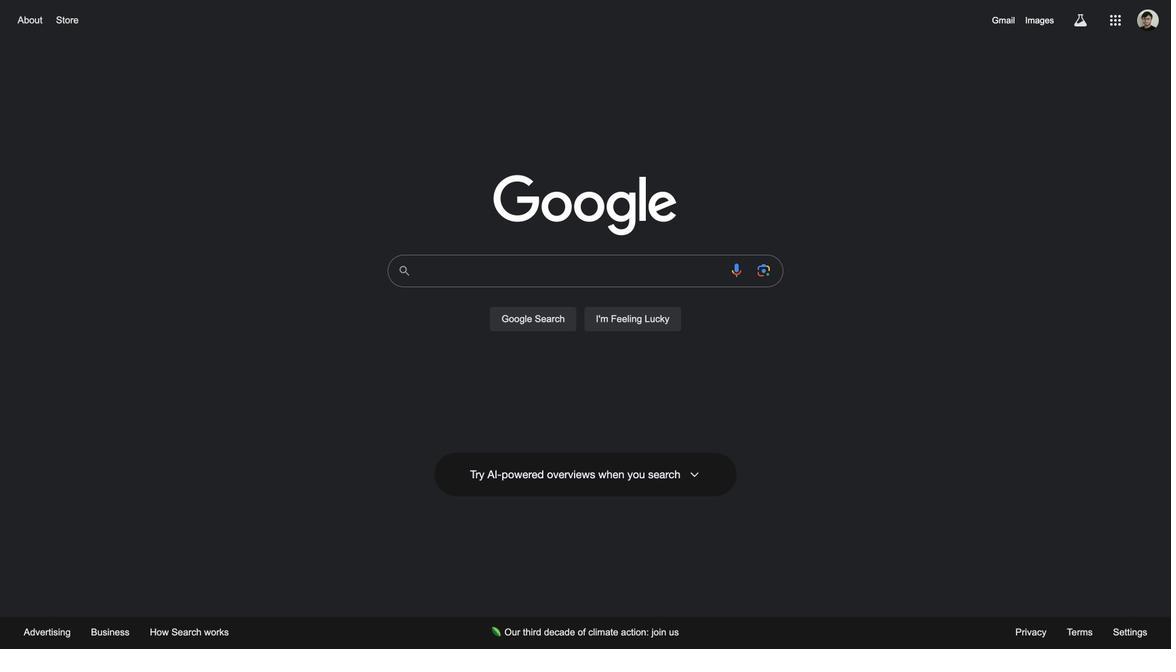 Task type: vqa. For each thing, say whether or not it's contained in the screenshot.
SEE
no



Task type: locate. For each thing, give the bounding box(es) containing it.
search by image image
[[756, 262, 772, 279]]

None search field
[[14, 251, 1158, 347]]

Search text field
[[420, 256, 721, 287]]

search by voice image
[[729, 262, 745, 279]]

google image
[[494, 175, 678, 237]]



Task type: describe. For each thing, give the bounding box(es) containing it.
search labs image
[[1073, 12, 1089, 28]]



